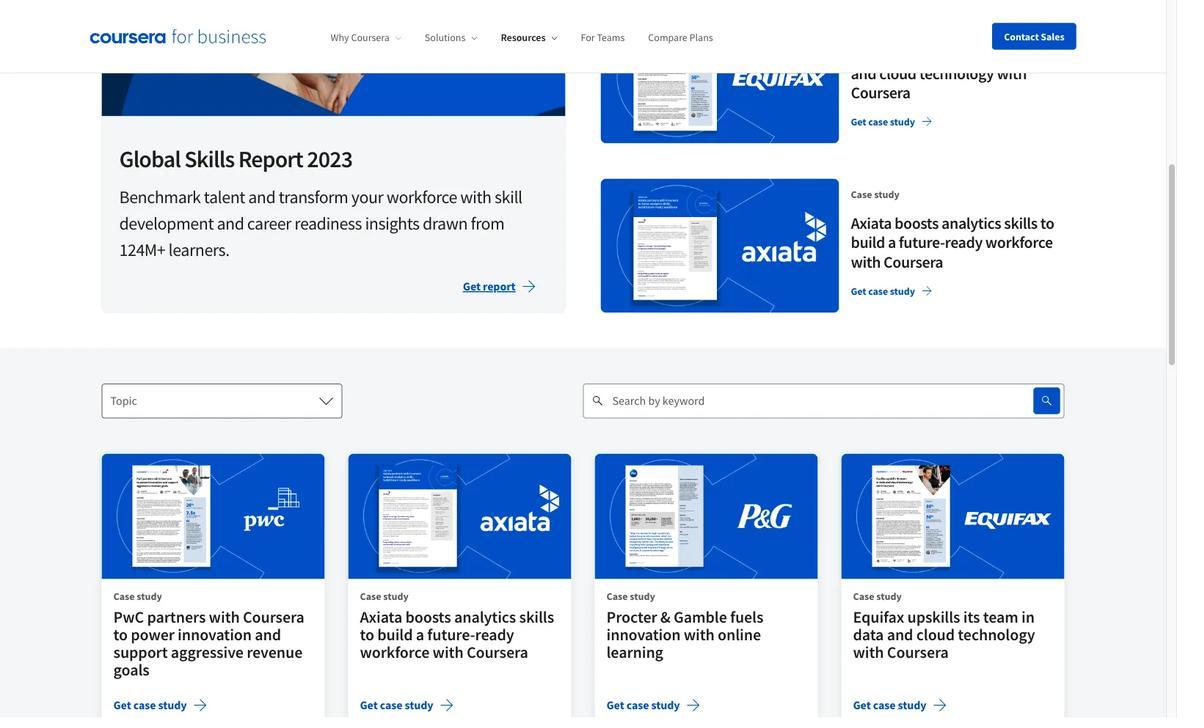 Task type: describe. For each thing, give the bounding box(es) containing it.
a inside axiata boosts analytics skills to build a future-ready workforce with coursera
[[888, 232, 896, 253]]

learning
[[607, 643, 664, 663]]

equifax inside case study equifax upskills its team in data and cloud technology with coursera
[[853, 607, 905, 628]]

cloud inside case study equifax upskills its team in data and cloud technology with coursera
[[917, 625, 955, 645]]

transform
[[279, 186, 348, 208]]

case study
[[851, 188, 900, 201]]

gamble
[[674, 607, 727, 628]]

workforce inside benchmark talent and transform your workforce with skill development and career readiness insights drawn from 124m+ learners.
[[387, 186, 457, 208]]

get case study button for future-
[[360, 697, 454, 714]]

global skills report 2023
[[119, 144, 352, 174]]

pg image
[[595, 454, 818, 579]]

analytics inside case study axiata boosts analytics skills to build a future-ready workforce with coursera
[[454, 607, 516, 628]]

case study axiata boosts analytics skills to build a future-ready workforce with coursera
[[360, 590, 554, 663]]

resources link
[[501, 31, 558, 44]]

plans
[[690, 31, 713, 44]]

case for cloud
[[873, 698, 896, 713]]

its inside the equifax upskills its team in data and cloud technology with coursera
[[957, 44, 973, 64]]

get report button
[[451, 269, 548, 304]]

pwc
[[113, 607, 144, 628]]

boosts inside axiata boosts analytics skills to build a future-ready workforce with coursera
[[895, 213, 939, 233]]

study inside case study pwc partners with coursera to power innovation and support aggressive revenue goals
[[137, 590, 162, 603]]

coursera inside the equifax upskills its team in data and cloud technology with coursera
[[851, 82, 911, 103]]

online
[[718, 625, 761, 645]]

benchmark
[[119, 186, 201, 208]]

with inside case study pwc partners with coursera to power innovation and support aggressive revenue goals
[[209, 607, 240, 628]]

to for pwc partners with coursera to power innovation and support aggressive revenue goals
[[113, 625, 128, 645]]

your
[[351, 186, 383, 208]]

case for learning
[[627, 698, 649, 713]]

a inside case study axiata boosts analytics skills to build a future-ready workforce with coursera
[[416, 625, 424, 645]]

get report
[[463, 279, 516, 294]]

get case study button for learning
[[607, 697, 701, 714]]

with inside axiata boosts analytics skills to build a future-ready workforce with coursera
[[851, 252, 881, 272]]

topic button
[[102, 383, 342, 419]]

power
[[131, 625, 175, 645]]

technology inside case study equifax upskills its team in data and cloud technology with coursera
[[958, 625, 1035, 645]]

data inside the equifax upskills its team in data and cloud technology with coursera
[[1029, 44, 1058, 64]]

teams
[[597, 31, 625, 44]]

readiness
[[295, 212, 362, 234]]

equifax inside the equifax upskills its team in data and cloud technology with coursera
[[851, 44, 901, 64]]

report
[[483, 279, 516, 294]]

fuels
[[730, 607, 764, 628]]

development
[[119, 212, 214, 234]]

&
[[661, 607, 671, 628]]

case study procter & gamble fuels innovation with online learning
[[607, 590, 764, 663]]

get case study for and
[[113, 698, 187, 713]]

equifax upskills its team in data and cloud technology with coursera
[[851, 44, 1058, 103]]

sales
[[1041, 30, 1065, 43]]

learners.
[[169, 239, 230, 261]]

study inside case study equifax upskills its team in data and cloud technology with coursera
[[877, 590, 902, 603]]

and inside the equifax upskills its team in data and cloud technology with coursera
[[851, 63, 877, 83]]

ready inside axiata boosts analytics skills to build a future-ready workforce with coursera
[[945, 232, 983, 253]]

axiata boosts analytics skills to build a future-ready workforce with coursera
[[851, 213, 1055, 272]]

study inside case study procter & gamble fuels innovation with online learning
[[630, 590, 655, 603]]

to for axiata boosts analytics skills to build a future-ready workforce with coursera
[[360, 625, 374, 645]]

compare plans link
[[648, 31, 713, 44]]

get for the equifax image on the bottom of the page
[[853, 698, 871, 713]]

why
[[331, 31, 349, 44]]

search image
[[1041, 395, 1053, 407]]

aggressive
[[171, 643, 244, 663]]

contact
[[1004, 30, 1039, 43]]

future- inside case study axiata boosts analytics skills to build a future-ready workforce with coursera
[[427, 625, 475, 645]]

axiata inside case study axiata boosts analytics skills to build a future-ready workforce with coursera
[[360, 607, 402, 628]]

for
[[581, 31, 595, 44]]

talent
[[204, 186, 245, 208]]

upskills inside case study equifax upskills its team in data and cloud technology with coursera
[[908, 607, 960, 628]]

get for pwc image
[[113, 698, 131, 713]]

and inside case study equifax upskills its team in data and cloud technology with coursera
[[887, 625, 913, 645]]

with inside case study equifax upskills its team in data and cloud technology with coursera
[[853, 643, 884, 663]]

why coursera link
[[331, 31, 401, 44]]

case for future-
[[380, 698, 403, 713]]

build inside case study axiata boosts analytics skills to build a future-ready workforce with coursera
[[377, 625, 413, 645]]

team inside case study equifax upskills its team in data and cloud technology with coursera
[[983, 607, 1019, 628]]

resources
[[501, 31, 546, 44]]

get for gsr - featured image
[[463, 279, 481, 294]]

with inside case study axiata boosts analytics skills to build a future-ready workforce with coursera
[[433, 643, 464, 663]]

case study pwc partners with coursera to power innovation and support aggressive revenue goals
[[113, 590, 305, 680]]

contact sales
[[1004, 30, 1065, 43]]



Task type: vqa. For each thing, say whether or not it's contained in the screenshot.
1st can from left
no



Task type: locate. For each thing, give the bounding box(es) containing it.
0 vertical spatial analytics
[[942, 213, 1002, 233]]

case for pwc partners with coursera to power innovation and support aggressive revenue goals
[[113, 590, 135, 603]]

get case study button for cloud
[[853, 697, 947, 714]]

innovation inside case study pwc partners with coursera to power innovation and support aggressive revenue goals
[[178, 625, 252, 645]]

0 vertical spatial future-
[[899, 232, 945, 253]]

in inside the equifax upskills its team in data and cloud technology with coursera
[[1013, 44, 1026, 64]]

0 vertical spatial cloud
[[880, 63, 917, 83]]

career
[[247, 212, 291, 234]]

compare
[[648, 31, 688, 44]]

get case study for cloud
[[853, 698, 927, 713]]

boosts inside case study axiata boosts analytics skills to build a future-ready workforce with coursera
[[406, 607, 451, 628]]

and
[[851, 63, 877, 83], [248, 186, 276, 208], [217, 212, 244, 234], [255, 625, 281, 645], [887, 625, 913, 645]]

data inside case study equifax upskills its team in data and cloud technology with coursera
[[853, 625, 884, 645]]

case for procter & gamble fuels innovation with online learning
[[607, 590, 628, 603]]

0 vertical spatial technology
[[920, 63, 994, 83]]

axiata inside axiata boosts analytics skills to build a future-ready workforce with coursera
[[851, 213, 892, 233]]

report
[[238, 144, 303, 174]]

case for and
[[133, 698, 156, 713]]

build inside axiata boosts analytics skills to build a future-ready workforce with coursera
[[851, 232, 885, 253]]

1 vertical spatial axiata
[[360, 607, 402, 628]]

axiata image
[[348, 454, 571, 579]]

its
[[957, 44, 973, 64], [964, 607, 980, 628]]

upskills inside the equifax upskills its team in data and cloud technology with coursera
[[903, 44, 954, 64]]

coursera for business image
[[90, 29, 266, 44]]

1 horizontal spatial data
[[1029, 44, 1058, 64]]

future-
[[899, 232, 945, 253], [427, 625, 475, 645]]

0 vertical spatial build
[[851, 232, 885, 253]]

analytics inside axiata boosts analytics skills to build a future-ready workforce with coursera
[[942, 213, 1002, 233]]

case inside case study axiata boosts analytics skills to build a future-ready workforce with coursera
[[360, 590, 381, 603]]

case for equifax upskills its team in data and cloud technology with coursera
[[853, 590, 875, 603]]

1 innovation from the left
[[178, 625, 252, 645]]

1 horizontal spatial analytics
[[942, 213, 1002, 233]]

support
[[113, 643, 168, 663]]

workforce inside axiata boosts analytics skills to build a future-ready workforce with coursera
[[986, 232, 1053, 253]]

drawn
[[423, 212, 468, 234]]

study inside case study axiata boosts analytics skills to build a future-ready workforce with coursera
[[383, 590, 409, 603]]

compare plans
[[648, 31, 713, 44]]

workforce
[[387, 186, 457, 208], [986, 232, 1053, 253], [360, 643, 430, 663]]

innovation
[[178, 625, 252, 645], [607, 625, 681, 645]]

1 vertical spatial team
[[983, 607, 1019, 628]]

equifax
[[851, 44, 901, 64], [853, 607, 905, 628]]

2 vertical spatial workforce
[[360, 643, 430, 663]]

1 vertical spatial its
[[964, 607, 980, 628]]

boosts
[[895, 213, 939, 233], [406, 607, 451, 628]]

to inside axiata boosts analytics skills to build a future-ready workforce with coursera
[[1041, 213, 1055, 233]]

cloud
[[880, 63, 917, 83], [917, 625, 955, 645]]

1 vertical spatial skills
[[519, 607, 554, 628]]

1 horizontal spatial future-
[[899, 232, 945, 253]]

1 vertical spatial data
[[853, 625, 884, 645]]

0 horizontal spatial build
[[377, 625, 413, 645]]

1 vertical spatial upskills
[[908, 607, 960, 628]]

team inside the equifax upskills its team in data and cloud technology with coursera
[[976, 44, 1010, 64]]

skills inside axiata boosts analytics skills to build a future-ready workforce with coursera
[[1004, 213, 1038, 233]]

and inside case study pwc partners with coursera to power innovation and support aggressive revenue goals
[[255, 625, 281, 645]]

coursera inside axiata boosts analytics skills to build a future-ready workforce with coursera
[[884, 252, 943, 272]]

in
[[1013, 44, 1026, 64], [1022, 607, 1035, 628]]

get
[[851, 115, 867, 128], [463, 279, 481, 294], [851, 284, 867, 298], [113, 698, 131, 713], [360, 698, 378, 713], [607, 698, 624, 713], [853, 698, 871, 713]]

coursera inside case study equifax upskills its team in data and cloud technology with coursera
[[887, 643, 949, 663]]

study
[[890, 115, 915, 128], [874, 188, 900, 201], [890, 284, 915, 298], [137, 590, 162, 603], [383, 590, 409, 603], [630, 590, 655, 603], [877, 590, 902, 603], [158, 698, 187, 713], [405, 698, 434, 713], [652, 698, 680, 713], [898, 698, 927, 713]]

coursera inside case study pwc partners with coursera to power innovation and support aggressive revenue goals
[[243, 607, 305, 628]]

with inside the equifax upskills its team in data and cloud technology with coursera
[[997, 63, 1027, 83]]

0 vertical spatial equifax
[[851, 44, 901, 64]]

case study equifax upskills its team in data and cloud technology with coursera
[[853, 590, 1035, 663]]

get inside get report button
[[463, 279, 481, 294]]

why coursera
[[331, 31, 390, 44]]

0 vertical spatial data
[[1029, 44, 1058, 64]]

pwc image
[[102, 454, 325, 579]]

workforce inside case study axiata boosts analytics skills to build a future-ready workforce with coursera
[[360, 643, 430, 663]]

get case study button for and
[[113, 697, 207, 714]]

1 horizontal spatial a
[[888, 232, 896, 253]]

for teams
[[581, 31, 625, 44]]

get case study
[[851, 115, 915, 128], [851, 284, 915, 298], [113, 698, 187, 713], [360, 698, 434, 713], [607, 698, 680, 713], [853, 698, 927, 713]]

1 vertical spatial build
[[377, 625, 413, 645]]

its inside case study equifax upskills its team in data and cloud technology with coursera
[[964, 607, 980, 628]]

for teams link
[[581, 31, 625, 44]]

get for axiata image
[[360, 698, 378, 713]]

insights
[[365, 212, 420, 234]]

0 vertical spatial a
[[888, 232, 896, 253]]

build
[[851, 232, 885, 253], [377, 625, 413, 645]]

to
[[1041, 213, 1055, 233], [113, 625, 128, 645], [360, 625, 374, 645]]

0 vertical spatial workforce
[[387, 186, 457, 208]]

with
[[997, 63, 1027, 83], [460, 186, 492, 208], [851, 252, 881, 272], [209, 607, 240, 628], [684, 625, 715, 645], [433, 643, 464, 663], [853, 643, 884, 663]]

0 horizontal spatial data
[[853, 625, 884, 645]]

0 vertical spatial upskills
[[903, 44, 954, 64]]

ready
[[945, 232, 983, 253], [475, 625, 514, 645]]

partners
[[147, 607, 206, 628]]

get for pg image
[[607, 698, 624, 713]]

0 vertical spatial team
[[976, 44, 1010, 64]]

1 horizontal spatial to
[[360, 625, 374, 645]]

1 vertical spatial a
[[416, 625, 424, 645]]

0 horizontal spatial ready
[[475, 625, 514, 645]]

skills
[[184, 144, 234, 174]]

0 vertical spatial its
[[957, 44, 973, 64]]

goals
[[113, 660, 150, 680]]

procter
[[607, 607, 657, 628]]

analytics
[[942, 213, 1002, 233], [454, 607, 516, 628]]

case inside case study pwc partners with coursera to power innovation and support aggressive revenue goals
[[113, 590, 135, 603]]

0 vertical spatial ready
[[945, 232, 983, 253]]

1 horizontal spatial boosts
[[895, 213, 939, 233]]

case
[[851, 188, 872, 201], [113, 590, 135, 603], [360, 590, 381, 603], [607, 590, 628, 603], [853, 590, 875, 603]]

solutions
[[425, 31, 466, 44]]

get case study button
[[845, 108, 939, 135], [845, 278, 939, 304], [113, 697, 207, 714], [360, 697, 454, 714], [607, 697, 701, 714], [853, 697, 947, 714]]

gsr - featured image
[[102, 0, 566, 116]]

innovation inside case study procter & gamble fuels innovation with online learning
[[607, 625, 681, 645]]

0 horizontal spatial axiata
[[360, 607, 402, 628]]

1 vertical spatial equifax
[[853, 607, 905, 628]]

from
[[471, 212, 505, 234]]

case inside case study equifax upskills its team in data and cloud technology with coursera
[[853, 590, 875, 603]]

case for axiata boosts analytics skills to build a future-ready workforce with coursera
[[360, 590, 381, 603]]

axiata
[[851, 213, 892, 233], [360, 607, 402, 628]]

1 horizontal spatial axiata
[[851, 213, 892, 233]]

0 vertical spatial axiata
[[851, 213, 892, 233]]

data
[[1029, 44, 1058, 64], [853, 625, 884, 645]]

a
[[888, 232, 896, 253], [416, 625, 424, 645]]

technology inside the equifax upskills its team in data and cloud technology with coursera
[[920, 63, 994, 83]]

global
[[119, 144, 181, 174]]

cloud inside the equifax upskills its team in data and cloud technology with coursera
[[880, 63, 917, 83]]

to inside case study pwc partners with coursera to power innovation and support aggressive revenue goals
[[113, 625, 128, 645]]

0 vertical spatial in
[[1013, 44, 1026, 64]]

1 vertical spatial in
[[1022, 607, 1035, 628]]

with inside benchmark talent and transform your workforce with skill development and career readiness insights drawn from 124m+ learners.
[[460, 186, 492, 208]]

1 horizontal spatial skills
[[1004, 213, 1038, 233]]

topic
[[110, 394, 137, 408]]

0 horizontal spatial skills
[[519, 607, 554, 628]]

team
[[976, 44, 1010, 64], [983, 607, 1019, 628]]

0 vertical spatial skills
[[1004, 213, 1038, 233]]

skills inside case study axiata boosts analytics skills to build a future-ready workforce with coursera
[[519, 607, 554, 628]]

upskills
[[903, 44, 954, 64], [908, 607, 960, 628]]

1 vertical spatial technology
[[958, 625, 1035, 645]]

get case study for learning
[[607, 698, 680, 713]]

1 horizontal spatial ready
[[945, 232, 983, 253]]

contact sales button
[[993, 23, 1076, 50]]

1 vertical spatial cloud
[[917, 625, 955, 645]]

0 horizontal spatial to
[[113, 625, 128, 645]]

0 vertical spatial boosts
[[895, 213, 939, 233]]

2 innovation from the left
[[607, 625, 681, 645]]

1 horizontal spatial build
[[851, 232, 885, 253]]

1 vertical spatial future-
[[427, 625, 475, 645]]

1 vertical spatial boosts
[[406, 607, 451, 628]]

0 horizontal spatial analytics
[[454, 607, 516, 628]]

coursera
[[351, 31, 390, 44], [851, 82, 911, 103], [884, 252, 943, 272], [243, 607, 305, 628], [467, 643, 528, 663], [887, 643, 949, 663]]

0 horizontal spatial future-
[[427, 625, 475, 645]]

2023
[[307, 144, 352, 174]]

1 vertical spatial analytics
[[454, 607, 516, 628]]

Search by keyword search field
[[613, 383, 999, 419]]

1 vertical spatial workforce
[[986, 232, 1053, 253]]

solutions link
[[425, 31, 477, 44]]

technology
[[920, 63, 994, 83], [958, 625, 1035, 645]]

0 horizontal spatial innovation
[[178, 625, 252, 645]]

in inside case study equifax upskills its team in data and cloud technology with coursera
[[1022, 607, 1035, 628]]

coursera inside case study axiata boosts analytics skills to build a future-ready workforce with coursera
[[467, 643, 528, 663]]

skill
[[495, 186, 522, 208]]

case inside case study procter & gamble fuels innovation with online learning
[[607, 590, 628, 603]]

to inside case study axiata boosts analytics skills to build a future-ready workforce with coursera
[[360, 625, 374, 645]]

case
[[869, 115, 888, 128], [869, 284, 888, 298], [133, 698, 156, 713], [380, 698, 403, 713], [627, 698, 649, 713], [873, 698, 896, 713]]

0 horizontal spatial a
[[416, 625, 424, 645]]

1 vertical spatial ready
[[475, 625, 514, 645]]

2 horizontal spatial to
[[1041, 213, 1055, 233]]

0 horizontal spatial boosts
[[406, 607, 451, 628]]

future- inside axiata boosts analytics skills to build a future-ready workforce with coursera
[[899, 232, 945, 253]]

124m+
[[119, 239, 165, 261]]

ready inside case study axiata boosts analytics skills to build a future-ready workforce with coursera
[[475, 625, 514, 645]]

equifax image
[[842, 454, 1065, 579]]

get case study for future-
[[360, 698, 434, 713]]

skills
[[1004, 213, 1038, 233], [519, 607, 554, 628]]

revenue
[[247, 643, 303, 663]]

benchmark talent and transform your workforce with skill development and career readiness insights drawn from 124m+ learners.
[[119, 186, 522, 261]]

with inside case study procter & gamble fuels innovation with online learning
[[684, 625, 715, 645]]

1 horizontal spatial innovation
[[607, 625, 681, 645]]



